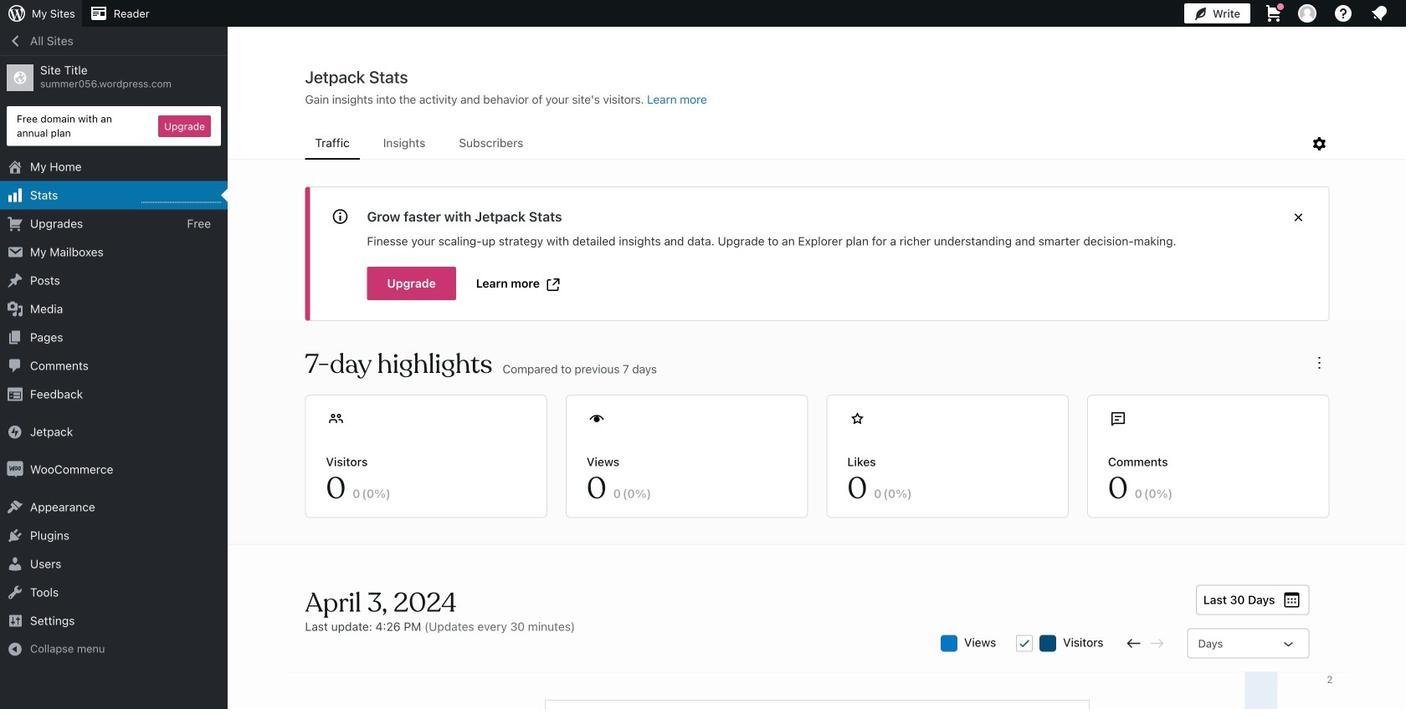 Task type: describe. For each thing, give the bounding box(es) containing it.
menu inside jetpack stats main content
[[305, 128, 1310, 160]]

none checkbox inside jetpack stats main content
[[1016, 636, 1033, 652]]

my shopping cart image
[[1264, 3, 1284, 23]]

jetpack stats main content
[[229, 66, 1406, 710]]

manage your notifications image
[[1369, 3, 1389, 23]]

1 img image from the top
[[7, 424, 23, 441]]



Task type: locate. For each thing, give the bounding box(es) containing it.
1 vertical spatial img image
[[7, 462, 23, 478]]

list item
[[1399, 164, 1406, 242], [1399, 242, 1406, 304]]

close image
[[1289, 208, 1309, 228]]

None checkbox
[[1016, 636, 1033, 652]]

0 vertical spatial img image
[[7, 424, 23, 441]]

highest hourly views 0 image
[[141, 192, 221, 203]]

menu
[[305, 128, 1310, 160]]

img image
[[7, 424, 23, 441], [7, 462, 23, 478]]

2 img image from the top
[[7, 462, 23, 478]]

1 list item from the top
[[1399, 164, 1406, 242]]

2 list item from the top
[[1399, 242, 1406, 304]]

my profile image
[[1298, 4, 1317, 23]]

help image
[[1333, 3, 1353, 23]]



Task type: vqa. For each thing, say whether or not it's contained in the screenshot.
main content
no



